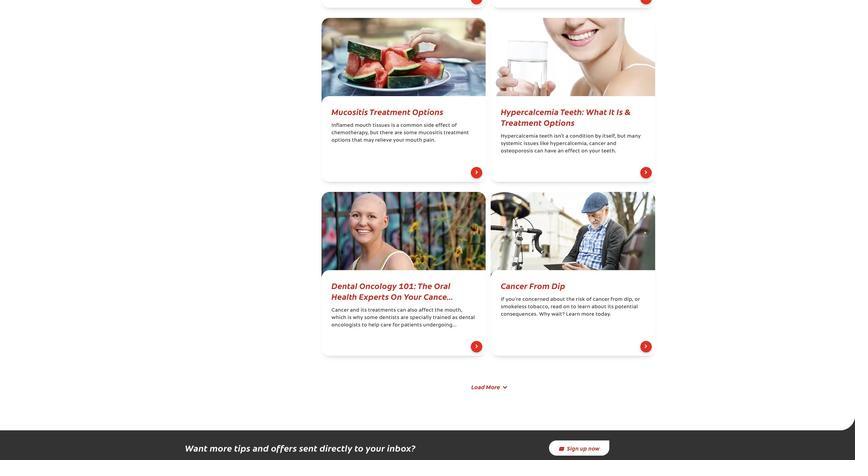 Task type: describe. For each thing, give the bounding box(es) containing it.
treatments
[[368, 308, 396, 313]]

up
[[581, 445, 588, 452]]

hypercalcemia teeth: what it is & treatment options
[[501, 106, 632, 128]]

learn
[[578, 305, 591, 310]]

1 vertical spatial about
[[592, 305, 607, 310]]

but inside inflamed mouth tissues is a common side effect of chemotherapy, but there are some mucositis treatment options that may relieve your mouth pain.
[[370, 130, 379, 136]]

pain.
[[424, 138, 436, 143]]

cancer for cancer and its treatments can also affect the mouth, which is why some dentists are specially trained as dental oncologists to help care for patients undergoing...
[[332, 308, 349, 313]]

concerned
[[523, 297, 550, 302]]

osteoporosis
[[501, 149, 534, 154]]

patients
[[402, 323, 422, 328]]

tobacco,
[[529, 305, 550, 310]]

many
[[628, 134, 641, 139]]

your inside hypercalcemia teeth isn't a condition by itself, but many systemic issues like hypercalcemia, cancer and osteoporosis can have an effect on your teeth.
[[590, 149, 601, 154]]

are inside cancer and its treatments can also affect the mouth, which is why some dentists are specially trained as dental oncologists to help care for patients undergoing...
[[401, 315, 409, 320]]

the inside 'if you're concerned about the risk of cancer from dip, or smokeless tobacco, read on to learn about its potential consequences. why wait? learn more today.'
[[567, 297, 575, 302]]

isn't
[[555, 134, 565, 139]]

some inside inflamed mouth tissues is a common side effect of chemotherapy, but there are some mucositis treatment options that may relieve your mouth pain.
[[404, 130, 418, 136]]

can inside cancer and its treatments can also affect the mouth, which is why some dentists are specially trained as dental oncologists to help care for patients undergoing...
[[398, 308, 407, 313]]

now
[[589, 445, 600, 452]]

the inside cancer and its treatments can also affect the mouth, which is why some dentists are specially trained as dental oncologists to help care for patients undergoing...
[[435, 308, 444, 313]]

health
[[332, 291, 357, 302]]

0 horizontal spatial and
[[253, 442, 269, 454]]

care
[[381, 323, 392, 328]]

trained
[[433, 315, 451, 320]]

more inside 'if you're concerned about the risk of cancer from dip, or smokeless tobacco, read on to learn about its potential consequences. why wait? learn more today.'
[[582, 312, 595, 317]]

is inside cancer and its treatments can also affect the mouth, which is why some dentists are specially trained as dental oncologists to help care for patients undergoing...
[[348, 315, 352, 320]]

common
[[401, 123, 423, 128]]

why
[[353, 315, 363, 320]]

as
[[453, 315, 458, 320]]

the
[[418, 280, 433, 291]]

cancer for cancer from dip
[[501, 280, 528, 291]]

there
[[380, 130, 394, 136]]

treatment
[[444, 130, 469, 136]]

effect inside hypercalcemia teeth isn't a condition by itself, but many systemic issues like hypercalcemia, cancer and osteoporosis can have an effect on your teeth.
[[566, 149, 581, 154]]

dip,
[[625, 297, 634, 302]]

mouth,
[[445, 308, 463, 313]]

condition
[[570, 134, 595, 139]]

dental
[[459, 315, 475, 320]]

want
[[185, 442, 208, 454]]

your
[[404, 291, 422, 302]]

your inside inflamed mouth tissues is a common side effect of chemotherapy, but there are some mucositis treatment options that may relieve your mouth pain.
[[394, 138, 405, 143]]

if you're concerned about the risk of cancer from dip, or smokeless tobacco, read on to learn about its potential consequences. why wait? learn more today.
[[501, 297, 641, 317]]

like
[[541, 141, 549, 146]]

treatment inside hypercalcemia teeth: what it is & treatment options
[[501, 117, 542, 128]]

teeth
[[540, 134, 553, 139]]

&
[[625, 106, 632, 117]]

undergoing...
[[424, 323, 457, 328]]

0 horizontal spatial options
[[413, 106, 444, 117]]

an
[[558, 149, 564, 154]]

may
[[364, 138, 374, 143]]

101:
[[399, 280, 417, 291]]

some inside cancer and its treatments can also affect the mouth, which is why some dentists are specially trained as dental oncologists to help care for patients undergoing...
[[365, 315, 378, 320]]

cancer inside hypercalcemia teeth isn't a condition by itself, but many systemic issues like hypercalcemia, cancer and osteoporosis can have an effect on your teeth.
[[590, 141, 606, 146]]

are inside inflamed mouth tissues is a common side effect of chemotherapy, but there are some mucositis treatment options that may relieve your mouth pain.
[[395, 130, 403, 136]]

effect inside inflamed mouth tissues is a common side effect of chemotherapy, but there are some mucositis treatment options that may relieve your mouth pain.
[[436, 123, 451, 128]]

oral
[[435, 280, 451, 291]]

oncology
[[360, 280, 397, 291]]

0 horizontal spatial more
[[210, 442, 232, 454]]

load more
[[472, 383, 501, 391]]

dip
[[552, 280, 566, 291]]

cancer inside 'if you're concerned about the risk of cancer from dip, or smokeless tobacco, read on to learn about its potential consequences. why wait? learn more today.'
[[593, 297, 610, 302]]

systemic
[[501, 141, 523, 146]]

2 vertical spatial to
[[355, 442, 364, 454]]

inflamed mouth tissues is a common side effect of chemotherapy, but there are some mucositis treatment options that may relieve your mouth pain.
[[332, 123, 469, 143]]

footer containing mucositis treatment options
[[317, 0, 661, 403]]

offers
[[271, 442, 297, 454]]

side
[[424, 123, 435, 128]]

it
[[610, 106, 615, 117]]

0 horizontal spatial your
[[366, 442, 385, 454]]

a inside hypercalcemia teeth isn't a condition by itself, but many systemic issues like hypercalcemia, cancer and osteoporosis can have an effect on your teeth.
[[566, 134, 569, 139]]

sign up now
[[568, 445, 600, 452]]

and inside hypercalcemia teeth isn't a condition by itself, but many systemic issues like hypercalcemia, cancer and osteoporosis can have an effect on your teeth.
[[608, 141, 617, 146]]

more
[[487, 383, 501, 391]]

learn
[[567, 312, 581, 317]]

dentists
[[380, 315, 400, 320]]

hypercalcemia,
[[551, 141, 589, 146]]

smokeless
[[501, 305, 527, 310]]

also
[[408, 308, 418, 313]]

load
[[472, 383, 485, 391]]

dental oncology 101: the oral health experts on your cance...
[[332, 280, 454, 302]]

can inside hypercalcemia teeth isn't a condition by itself, but many systemic issues like hypercalcemia, cancer and osteoporosis can have an effect on your teeth.
[[535, 149, 544, 154]]

hypercalcemia for hypercalcemia teeth isn't a condition by itself, but many systemic issues like hypercalcemia, cancer and osteoporosis can have an effect on your teeth.
[[501, 134, 539, 139]]

on
[[391, 291, 402, 302]]

and inside cancer and its treatments can also affect the mouth, which is why some dentists are specially trained as dental oncologists to help care for patients undergoing...
[[350, 308, 360, 313]]

want more tips and offers sent directly to your inbox?
[[185, 442, 416, 454]]

to inside cancer and its treatments can also affect the mouth, which is why some dentists are specially trained as dental oncologists to help care for patients undergoing...
[[362, 323, 368, 328]]

directly
[[320, 442, 353, 454]]

its inside 'if you're concerned about the risk of cancer from dip, or smokeless tobacco, read on to learn about its potential consequences. why wait? learn more today.'
[[608, 305, 614, 310]]

hypercalcemia teeth isn't a condition by itself, but many systemic issues like hypercalcemia, cancer and osteoporosis can have an effect on your teeth.
[[501, 134, 641, 154]]



Task type: locate. For each thing, give the bounding box(es) containing it.
load more button
[[463, 380, 514, 394]]

some up help
[[365, 315, 378, 320]]

of
[[452, 123, 457, 128], [587, 297, 592, 302]]

are up patients
[[401, 315, 409, 320]]

its down from
[[608, 305, 614, 310]]

cancer from dip
[[501, 280, 566, 291]]

0 horizontal spatial mouth
[[355, 123, 372, 128]]

which
[[332, 315, 347, 320]]

oncologists
[[332, 323, 361, 328]]

1 vertical spatial more
[[210, 442, 232, 454]]

2 vertical spatial your
[[366, 442, 385, 454]]

options up side
[[413, 106, 444, 117]]

to
[[572, 305, 577, 310], [362, 323, 368, 328], [355, 442, 364, 454]]

of up treatment
[[452, 123, 457, 128]]

0 horizontal spatial a
[[397, 123, 400, 128]]

hypercalcemia for hypercalcemia teeth: what it is & treatment options
[[501, 106, 559, 117]]

0 vertical spatial about
[[551, 297, 566, 302]]

tissues
[[373, 123, 390, 128]]

1 horizontal spatial is
[[392, 123, 396, 128]]

of inside 'if you're concerned about the risk of cancer from dip, or smokeless tobacco, read on to learn about its potential consequences. why wait? learn more today.'
[[587, 297, 592, 302]]

to right directly on the bottom
[[355, 442, 364, 454]]

and right "tips" at the bottom left
[[253, 442, 269, 454]]

0 horizontal spatial effect
[[436, 123, 451, 128]]

cancer up you're at the right
[[501, 280, 528, 291]]

but
[[370, 130, 379, 136], [618, 134, 627, 139]]

1 hypercalcemia from the top
[[501, 106, 559, 117]]

risk
[[577, 297, 586, 302]]

0 horizontal spatial about
[[551, 297, 566, 302]]

cancer
[[501, 280, 528, 291], [332, 308, 349, 313]]

1 vertical spatial some
[[365, 315, 378, 320]]

on
[[582, 149, 588, 154], [564, 305, 570, 310]]

1 vertical spatial are
[[401, 315, 409, 320]]

is up there
[[392, 123, 396, 128]]

hypercalcemia inside hypercalcemia teeth: what it is & treatment options
[[501, 106, 559, 117]]

0 vertical spatial cancer
[[501, 280, 528, 291]]

1 horizontal spatial some
[[404, 130, 418, 136]]

a up hypercalcemia,
[[566, 134, 569, 139]]

your down there
[[394, 138, 405, 143]]

to left help
[[362, 323, 368, 328]]

for
[[393, 323, 400, 328]]

today.
[[596, 312, 612, 317]]

tips
[[235, 442, 251, 454]]

1 horizontal spatial its
[[608, 305, 614, 310]]

on inside hypercalcemia teeth isn't a condition by itself, but many systemic issues like hypercalcemia, cancer and osteoporosis can have an effect on your teeth.
[[582, 149, 588, 154]]

are
[[395, 130, 403, 136], [401, 315, 409, 320]]

you're
[[506, 297, 522, 302]]

affect
[[419, 308, 434, 313]]

cancer up "which"
[[332, 308, 349, 313]]

0 vertical spatial the
[[567, 297, 575, 302]]

cance...
[[424, 291, 454, 302]]

teeth:
[[561, 106, 585, 117]]

potential
[[616, 305, 639, 310]]

1 vertical spatial on
[[564, 305, 570, 310]]

inflamed
[[332, 123, 354, 128]]

0 vertical spatial more
[[582, 312, 595, 317]]

or
[[635, 297, 641, 302]]

from
[[530, 280, 550, 291]]

a inside inflamed mouth tissues is a common side effect of chemotherapy, but there are some mucositis treatment options that may relieve your mouth pain.
[[397, 123, 400, 128]]

is
[[392, 123, 396, 128], [348, 315, 352, 320]]

teeth.
[[602, 149, 617, 154]]

of right risk at right
[[587, 297, 592, 302]]

is
[[617, 106, 624, 117]]

its up why
[[361, 308, 367, 313]]

effect
[[436, 123, 451, 128], [566, 149, 581, 154]]

2 horizontal spatial and
[[608, 141, 617, 146]]

more
[[582, 312, 595, 317], [210, 442, 232, 454]]

but left many
[[618, 134, 627, 139]]

to inside 'if you're concerned about the risk of cancer from dip, or smokeless tobacco, read on to learn about its potential consequences. why wait? learn more today.'
[[572, 305, 577, 310]]

1 vertical spatial to
[[362, 323, 368, 328]]

0 horizontal spatial its
[[361, 308, 367, 313]]

1 vertical spatial cancer
[[332, 308, 349, 313]]

can
[[535, 149, 544, 154], [398, 308, 407, 313]]

2 vertical spatial and
[[253, 442, 269, 454]]

effect down hypercalcemia,
[[566, 149, 581, 154]]

0 horizontal spatial but
[[370, 130, 379, 136]]

on up learn
[[564, 305, 570, 310]]

sign
[[568, 445, 579, 452]]

is up oncologists
[[348, 315, 352, 320]]

footer
[[317, 0, 661, 403]]

1 horizontal spatial on
[[582, 149, 588, 154]]

and
[[608, 141, 617, 146], [350, 308, 360, 313], [253, 442, 269, 454]]

about up the read
[[551, 297, 566, 302]]

0 vertical spatial your
[[394, 138, 405, 143]]

mucositis treatment options
[[332, 106, 444, 117]]

1 vertical spatial cancer
[[593, 297, 610, 302]]

is inside inflamed mouth tissues is a common side effect of chemotherapy, but there are some mucositis treatment options that may relieve your mouth pain.
[[392, 123, 396, 128]]

0 vertical spatial a
[[397, 123, 400, 128]]

0 horizontal spatial is
[[348, 315, 352, 320]]

of inside inflamed mouth tissues is a common side effect of chemotherapy, but there are some mucositis treatment options that may relieve your mouth pain.
[[452, 123, 457, 128]]

the up trained
[[435, 308, 444, 313]]

1 horizontal spatial cancer
[[501, 280, 528, 291]]

mucositis
[[332, 106, 368, 117]]

issues
[[524, 141, 539, 146]]

treatment up the tissues
[[370, 106, 411, 117]]

0 horizontal spatial of
[[452, 123, 457, 128]]

why
[[540, 312, 551, 317]]

1 horizontal spatial mouth
[[406, 138, 423, 143]]

to up learn
[[572, 305, 577, 310]]

hypercalcemia up "systemic"
[[501, 134, 539, 139]]

0 vertical spatial mouth
[[355, 123, 372, 128]]

1 horizontal spatial can
[[535, 149, 544, 154]]

about
[[551, 297, 566, 302], [592, 305, 607, 310]]

0 horizontal spatial some
[[365, 315, 378, 320]]

more left "tips" at the bottom left
[[210, 442, 232, 454]]

and down itself,
[[608, 141, 617, 146]]

itself,
[[603, 134, 617, 139]]

0 vertical spatial some
[[404, 130, 418, 136]]

some down the common at the top left
[[404, 130, 418, 136]]

hypercalcemia inside hypercalcemia teeth isn't a condition by itself, but many systemic issues like hypercalcemia, cancer and osteoporosis can have an effect on your teeth.
[[501, 134, 539, 139]]

0 vertical spatial can
[[535, 149, 544, 154]]

1 horizontal spatial but
[[618, 134, 627, 139]]

0 vertical spatial are
[[395, 130, 403, 136]]

0 vertical spatial cancer
[[590, 141, 606, 146]]

1 horizontal spatial treatment
[[501, 117, 542, 128]]

treatment
[[370, 106, 411, 117], [501, 117, 542, 128]]

can left also
[[398, 308, 407, 313]]

mouth
[[355, 123, 372, 128], [406, 138, 423, 143]]

can down like
[[535, 149, 544, 154]]

cancer up today.
[[593, 297, 610, 302]]

have
[[545, 149, 557, 154]]

1 vertical spatial can
[[398, 308, 407, 313]]

options
[[332, 138, 351, 143]]

options inside hypercalcemia teeth: what it is & treatment options
[[544, 117, 575, 128]]

2 horizontal spatial your
[[590, 149, 601, 154]]

0 horizontal spatial the
[[435, 308, 444, 313]]

and up why
[[350, 308, 360, 313]]

1 horizontal spatial of
[[587, 297, 592, 302]]

1 horizontal spatial a
[[566, 134, 569, 139]]

mucositis
[[419, 130, 443, 136]]

effect right side
[[436, 123, 451, 128]]

its inside cancer and its treatments can also affect the mouth, which is why some dentists are specially trained as dental oncologists to help care for patients undergoing...
[[361, 308, 367, 313]]

1 horizontal spatial more
[[582, 312, 595, 317]]

your left teeth. in the top right of the page
[[590, 149, 601, 154]]

2 hypercalcemia from the top
[[501, 134, 539, 139]]

mouth down the common at the top left
[[406, 138, 423, 143]]

options up isn't
[[544, 117, 575, 128]]

0 vertical spatial effect
[[436, 123, 451, 128]]

consequences.
[[501, 312, 538, 317]]

rounded corner image
[[841, 416, 856, 431]]

1 vertical spatial the
[[435, 308, 444, 313]]

cancer down "by"
[[590, 141, 606, 146]]

1 vertical spatial your
[[590, 149, 601, 154]]

read
[[551, 305, 563, 310]]

1 vertical spatial and
[[350, 308, 360, 313]]

options
[[413, 106, 444, 117], [544, 117, 575, 128]]

1 vertical spatial hypercalcemia
[[501, 134, 539, 139]]

hypercalcemia up teeth
[[501, 106, 559, 117]]

0 vertical spatial to
[[572, 305, 577, 310]]

0 vertical spatial on
[[582, 149, 588, 154]]

experts
[[359, 291, 389, 302]]

a left the common at the top left
[[397, 123, 400, 128]]

1 horizontal spatial effect
[[566, 149, 581, 154]]

some
[[404, 130, 418, 136], [365, 315, 378, 320]]

more down learn
[[582, 312, 595, 317]]

1 horizontal spatial the
[[567, 297, 575, 302]]

treatment up "systemic"
[[501, 117, 542, 128]]

specially
[[410, 315, 432, 320]]

dental
[[332, 280, 358, 291]]

from
[[611, 297, 623, 302]]

wait?
[[552, 312, 565, 317]]

help
[[369, 323, 380, 328]]

cancer and its treatments can also affect the mouth, which is why some dentists are specially trained as dental oncologists to help care for patients undergoing...
[[332, 308, 475, 328]]

cancer
[[590, 141, 606, 146], [593, 297, 610, 302]]

sign up now link
[[549, 441, 610, 456]]

1 horizontal spatial your
[[394, 138, 405, 143]]

0 vertical spatial hypercalcemia
[[501, 106, 559, 117]]

mouth up chemotherapy,
[[355, 123, 372, 128]]

but inside hypercalcemia teeth isn't a condition by itself, but many systemic issues like hypercalcemia, cancer and osteoporosis can have an effect on your teeth.
[[618, 134, 627, 139]]

1 vertical spatial of
[[587, 297, 592, 302]]

1 horizontal spatial and
[[350, 308, 360, 313]]

0 horizontal spatial cancer
[[332, 308, 349, 313]]

0 vertical spatial is
[[392, 123, 396, 128]]

1 vertical spatial is
[[348, 315, 352, 320]]

by
[[596, 134, 602, 139]]

hypercalcemia
[[501, 106, 559, 117], [501, 134, 539, 139]]

sent
[[299, 442, 318, 454]]

what
[[587, 106, 608, 117]]

if
[[501, 297, 505, 302]]

1 horizontal spatial about
[[592, 305, 607, 310]]

relieve
[[376, 138, 392, 143]]

0 horizontal spatial can
[[398, 308, 407, 313]]

1 vertical spatial mouth
[[406, 138, 423, 143]]

1 vertical spatial effect
[[566, 149, 581, 154]]

on down condition
[[582, 149, 588, 154]]

cancer inside cancer and its treatments can also affect the mouth, which is why some dentists are specially trained as dental oncologists to help care for patients undergoing...
[[332, 308, 349, 313]]

0 horizontal spatial treatment
[[370, 106, 411, 117]]

on inside 'if you're concerned about the risk of cancer from dip, or smokeless tobacco, read on to learn about its potential consequences. why wait? learn more today.'
[[564, 305, 570, 310]]

the
[[567, 297, 575, 302], [435, 308, 444, 313]]

but up 'may'
[[370, 130, 379, 136]]

1 vertical spatial a
[[566, 134, 569, 139]]

your left inbox?
[[366, 442, 385, 454]]

1 horizontal spatial options
[[544, 117, 575, 128]]

the left risk at right
[[567, 297, 575, 302]]

0 vertical spatial and
[[608, 141, 617, 146]]

about up today.
[[592, 305, 607, 310]]

that
[[352, 138, 363, 143]]

are right there
[[395, 130, 403, 136]]

0 horizontal spatial on
[[564, 305, 570, 310]]

inbox?
[[387, 442, 416, 454]]

0 vertical spatial of
[[452, 123, 457, 128]]



Task type: vqa. For each thing, say whether or not it's contained in the screenshot.
SYSTEMIC
yes



